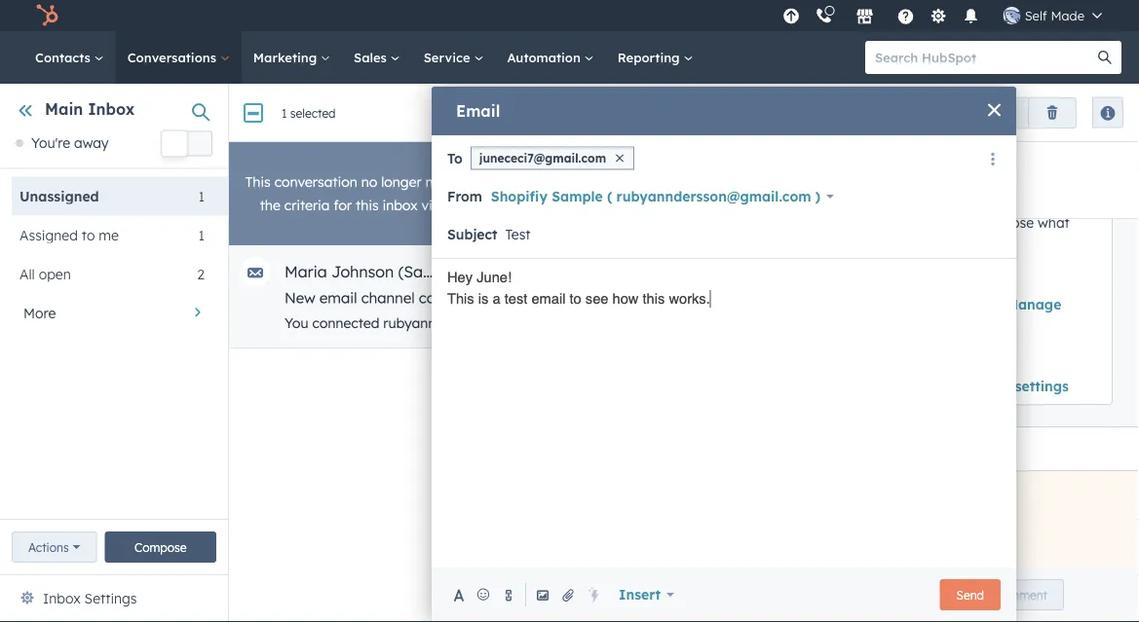 Task type: describe. For each thing, give the bounding box(es) containing it.
submissions
[[621, 214, 700, 231]]

product issue
[[799, 184, 878, 198]]

like inside new email channel connected to hubspot you connected rubyanndersson@gmail.com any new emails sent to this address will also appear here. choose what you'd like to do n
[[1069, 315, 1091, 332]]

will inside new email channel connected to hubspot you connected rubyanndersson@gmail.com any new emails sent to this address will also appear here. choose what you'd like to do n
[[804, 315, 824, 332]]

maria inside maria johnson (sample contact) link
[[541, 115, 581, 132]]

new for new
[[1000, 105, 1024, 120]]

help button
[[890, 0, 923, 31]]

to left me
[[82, 226, 95, 244]]

conversations link
[[116, 31, 242, 84]]

conversation
[[275, 173, 357, 191]]

notifications image
[[963, 9, 980, 26]]

is inside hey june! this is a test email to see how this works.
[[478, 290, 489, 307]]

you're
[[31, 135, 70, 152]]

0 horizontal spatial connected
[[312, 315, 380, 332]]

choose inside new email channel connected to hubspot you connected rubyanndersson@gmail.com any new emails sent to this address will also appear here. choose what you'd like to do n
[[943, 315, 991, 332]]

do inside new email channel connected to hubspot you connected rubyanndersson@gmail.com any new emails sent to this address will also appear here. choose what you'd like to do n
[[1112, 315, 1128, 332]]

all open
[[19, 265, 71, 282]]

settings image
[[930, 8, 948, 26]]

group down search hubspot search box
[[980, 97, 1077, 129]]

channel for email
[[361, 289, 415, 307]]

shopifiy sample ( rubyanndersson@gmail.com )
[[491, 188, 821, 205]]

to right sent
[[705, 315, 718, 332]]

away
[[74, 135, 109, 152]]

ruby
[[526, 172, 561, 189]]

main
[[45, 99, 83, 119]]

how
[[613, 290, 639, 307]]

to inside hey june! this is a test email to see how this works.
[[570, 290, 582, 307]]

created
[[806, 115, 857, 132]]

ago
[[934, 115, 960, 132]]

will inside any new submissions to this form will also appear here as tickets. choose what you'd like to do next:
[[782, 214, 802, 231]]

add
[[970, 588, 992, 603]]

reporting link
[[606, 31, 705, 84]]

page
[[777, 296, 811, 313]]

any
[[750, 296, 773, 313]]

form right go
[[921, 378, 953, 395]]

1 inside main content
[[282, 106, 287, 121]]

also inside any new submissions to this form will also appear here as tickets. choose what you'd like to do next:
[[806, 214, 832, 231]]

insert for send
[[619, 587, 661, 604]]

actions
[[28, 540, 69, 555]]

automation
[[507, 49, 585, 65]]

manage form link
[[563, 296, 1062, 333]]

Open button
[[281, 97, 344, 128]]

•
[[793, 115, 798, 132]]

this inside any new submissions to this form will also appear here as tickets. choose what you'd like to do next:
[[720, 214, 743, 231]]

conversations
[[127, 49, 220, 65]]

maria johnson (sample contact) link
[[541, 115, 787, 133]]

do inside any new submissions to this form will also appear here as tickets. choose what you'd like to do next:
[[644, 234, 661, 251]]

hubspot link
[[23, 4, 73, 27]]

1 selected
[[282, 106, 336, 121]]

ruby anderson button
[[498, 166, 643, 195]]

what inside new email channel connected to hubspot you connected rubyanndersson@gmail.com any new emails sent to this address will also appear here. choose what you'd like to do n
[[995, 315, 1027, 332]]

owner
[[502, 148, 546, 165]]

submission
[[640, 296, 711, 313]]

reporting
[[618, 49, 684, 65]]

medium
[[685, 172, 739, 189]]

assigned
[[19, 226, 78, 244]]

view
[[422, 197, 451, 214]]

2
[[197, 265, 205, 282]]

try
[[563, 275, 585, 292]]

this inside this conversation no longer meets the criteria for this inbox view
[[245, 173, 271, 191]]

new inside any new submissions to this form will also appear here as tickets. choose what you'd like to do next:
[[592, 214, 618, 231]]

self made menu
[[777, 0, 1116, 31]]

n
[[1132, 315, 1139, 332]]

to down submissions
[[627, 234, 640, 251]]

add comment button
[[954, 580, 1064, 611]]

self made button
[[992, 0, 1114, 31]]

• created 23 minutes ago
[[793, 115, 960, 132]]

hey
[[447, 269, 473, 286]]

search button
[[1089, 41, 1122, 74]]

open
[[39, 265, 71, 282]]

inbox
[[383, 197, 418, 214]]

new for new form channel connected
[[541, 92, 575, 111]]

rubyanndersson@gmail.com inside new email channel connected to hubspot you connected rubyanndersson@gmail.com any new emails sent to this address will also appear here. choose what you'd like to do n
[[383, 315, 567, 332]]

inbox settings
[[43, 591, 137, 608]]

main inbox
[[45, 99, 135, 119]]

product
[[799, 184, 845, 198]]

ruby anderson
[[526, 172, 629, 189]]

close image
[[616, 154, 624, 162]]

maria johnson (sample contact) inside new form channel connected heading
[[541, 115, 766, 132]]

1 for assigned to me
[[198, 226, 205, 244]]

where
[[814, 296, 853, 313]]

form inside the manage form
[[563, 316, 596, 333]]

2 vertical spatial channel
[[957, 378, 1011, 395]]

marketplaces image
[[856, 9, 874, 26]]

self
[[1025, 7, 1047, 23]]

longer
[[381, 173, 422, 191]]

)
[[816, 188, 821, 205]]

add comment
[[970, 588, 1048, 603]]

maria johnson (sample contact) row group
[[229, 142, 1139, 349]]

group inside new form channel connected heading
[[1053, 97, 1124, 128]]

compose button
[[105, 532, 216, 563]]

hey june! this is a test email to see how this works.
[[447, 269, 710, 307]]

to right go
[[902, 378, 916, 395]]

new button
[[983, 97, 1053, 128]]

connected for email
[[419, 289, 491, 307]]

contacts link
[[23, 31, 116, 84]]

this inside this conversation no longer meets the criteria for this inbox view
[[356, 197, 379, 214]]

appear inside new email channel connected to hubspot you connected rubyanndersson@gmail.com any new emails sent to this address will also appear here. choose what you'd like to do n
[[858, 315, 905, 332]]

sent
[[674, 315, 701, 332]]

new inside new email channel connected to hubspot you connected rubyanndersson@gmail.com any new emails sent to this address will also appear here. choose what you'd like to do n
[[599, 315, 625, 332]]

a for is
[[493, 290, 501, 307]]

appear inside any new submissions to this form will also appear here as tickets. choose what you'd like to do next:
[[836, 214, 883, 231]]

search image
[[1098, 51, 1112, 64]]

also inside new email channel connected to hubspot you connected rubyanndersson@gmail.com any new emails sent to this address will also appear here. choose what you'd like to do n
[[828, 315, 854, 332]]

go
[[879, 378, 898, 395]]

to left n
[[1095, 315, 1108, 332]]

sample
[[552, 188, 603, 205]]

you'd
[[1031, 315, 1066, 332]]

email
[[456, 101, 500, 121]]

product issue button
[[781, 168, 1004, 211]]

you
[[285, 315, 309, 332]]

maria johnson (sample contact) inside row
[[285, 262, 527, 282]]

assigned to me
[[19, 226, 119, 244]]

junececi7@gmail.com
[[479, 151, 606, 166]]

upgrade image
[[783, 8, 800, 26]]

more
[[23, 304, 56, 321]]

self made
[[1025, 7, 1085, 23]]

marketing
[[253, 49, 321, 65]]

june!
[[477, 269, 512, 286]]

link opens in a new window image inside maria johnson (sample contact) link
[[769, 117, 783, 133]]

new form channel connected heading
[[482, 84, 1139, 142]]

medium button
[[666, 168, 765, 190]]

insert button for add comment
[[657, 576, 738, 615]]

settings
[[1015, 378, 1069, 395]]



Task type: vqa. For each thing, say whether or not it's contained in the screenshot.
menu
no



Task type: locate. For each thing, give the bounding box(es) containing it.
email inside hey june! this is a test email to see how this works.
[[532, 290, 566, 307]]

1 vertical spatial 1
[[198, 187, 205, 205]]

maria up "you"
[[285, 262, 327, 282]]

0 vertical spatial (sample
[[647, 115, 703, 132]]

link opens in a new window image
[[773, 96, 788, 111], [769, 118, 783, 132]]

email down the for
[[320, 289, 357, 307]]

test down june!
[[505, 290, 528, 307]]

also
[[806, 214, 832, 231], [828, 315, 854, 332]]

toolbar
[[498, 148, 1123, 211]]

(
[[607, 188, 612, 205]]

channel left "settings"
[[957, 378, 1011, 395]]

this up the
[[245, 173, 271, 191]]

test for email
[[505, 290, 528, 307]]

group
[[1053, 97, 1124, 128], [980, 97, 1077, 129]]

actions button
[[12, 532, 97, 563]]

selected
[[290, 106, 336, 121]]

maria johnson (sample contact) down inbox
[[285, 262, 527, 282]]

this down hey
[[447, 290, 474, 307]]

new for new email channel connected to hubspot you connected rubyanndersson@gmail.com any new emails sent to this address will also appear here. choose what you'd like to do n
[[285, 289, 315, 307]]

from inside new form channel connected heading
[[790, 115, 821, 132]]

0 vertical spatial appear
[[836, 214, 883, 231]]

insert for add comment
[[670, 587, 712, 604]]

settings
[[84, 591, 137, 608]]

(sample down subject
[[398, 262, 459, 282]]

main content containing new form channel connected
[[229, 0, 1139, 623]]

connected for form
[[688, 92, 769, 111]]

like right the you'd
[[602, 234, 623, 251]]

1 horizontal spatial send
[[957, 588, 984, 603]]

1 left open
[[282, 106, 287, 121]]

close image
[[988, 104, 1001, 116]]

this left address
[[722, 315, 745, 332]]

notifications button
[[955, 0, 988, 31]]

what down manage
[[995, 315, 1027, 332]]

1 vertical spatial choose
[[943, 315, 991, 332]]

johnson up close image
[[585, 115, 643, 132]]

maria inside "email from maria johnson (sample contact) with subject new email channel connected to hubspot" row
[[285, 262, 327, 282]]

contact) inside maria johnson (sample contact) link
[[707, 115, 766, 132]]

0 vertical spatial link opens in a new window image
[[773, 96, 788, 111]]

1 vertical spatial channel
[[361, 289, 415, 307]]

criteria
[[284, 197, 330, 214]]

0 vertical spatial connected
[[688, 92, 769, 111]]

johnson
[[585, 115, 643, 132], [332, 262, 394, 282]]

also down where
[[828, 315, 854, 332]]

0 vertical spatial inbox
[[88, 99, 135, 119]]

0 horizontal spatial this
[[245, 173, 271, 191]]

None button
[[343, 97, 413, 128]]

this down the no
[[356, 197, 379, 214]]

1 horizontal spatial is
[[924, 296, 934, 313]]

is down june!
[[478, 290, 489, 307]]

a inside hey june! this is a test email to see how this works.
[[493, 290, 501, 307]]

0 vertical spatial channel
[[622, 92, 683, 111]]

1 for unassigned
[[198, 187, 205, 205]]

compose
[[135, 540, 187, 555]]

add comment group
[[954, 580, 1064, 611]]

maria
[[541, 115, 581, 132], [285, 262, 327, 282]]

1 horizontal spatial test
[[612, 296, 636, 313]]

1 insert button from the left
[[606, 576, 687, 615]]

inbox settings link
[[43, 588, 137, 611]]

0 horizontal spatial maria johnson (sample contact)
[[285, 262, 527, 282]]

2 horizontal spatial connected
[[688, 92, 769, 111]]

2 insert button from the left
[[657, 576, 738, 615]]

1 horizontal spatial what
[[1038, 214, 1070, 231]]

like inside any new submissions to this form will also appear here as tickets. choose what you'd like to do next:
[[602, 234, 623, 251]]

0 horizontal spatial channel
[[361, 289, 415, 307]]

comment
[[996, 588, 1048, 603]]

1 horizontal spatial from
[[790, 115, 821, 132]]

0 horizontal spatial from
[[715, 296, 746, 313]]

calling icon image
[[815, 8, 833, 25]]

0 vertical spatial will
[[782, 214, 802, 231]]

form inside heading
[[580, 92, 617, 111]]

contact) left •
[[707, 115, 766, 132]]

None text field
[[505, 215, 989, 254]]

link opens in a new window image down the upgrade icon
[[773, 94, 788, 113]]

contact) inside "email from maria johnson (sample contact) with subject new email channel connected to hubspot" row
[[463, 262, 527, 282]]

channel up maria johnson (sample contact) link
[[622, 92, 683, 111]]

this conversation no longer meets the criteria for this inbox view
[[245, 173, 465, 214]]

next:
[[665, 234, 696, 251]]

settings link
[[927, 5, 951, 26]]

1 up 2
[[198, 226, 205, 244]]

newest
[[433, 104, 483, 121]]

0 horizontal spatial send
[[563, 296, 596, 313]]

1 horizontal spatial this
[[447, 290, 474, 307]]

1 horizontal spatial connected
[[419, 289, 491, 307]]

maria johnson (sample contact)
[[541, 115, 766, 132], [285, 262, 527, 282]]

any up the you'd
[[563, 214, 588, 231]]

connected inside heading
[[688, 92, 769, 111]]

0 horizontal spatial email
[[320, 289, 357, 307]]

1 vertical spatial do
[[1112, 315, 1128, 332]]

1 horizontal spatial maria johnson (sample contact)
[[541, 115, 766, 132]]

choose right tickets.
[[986, 214, 1034, 231]]

new up "you"
[[285, 289, 315, 307]]

sales
[[354, 49, 390, 65]]

0 horizontal spatial insert
[[619, 587, 661, 604]]

form down medium popup button
[[747, 214, 778, 231]]

0 vertical spatial contact)
[[707, 115, 766, 132]]

form inside try it out send a test submission from any page where your form is published.
[[889, 296, 920, 313]]

1 horizontal spatial johnson
[[585, 115, 643, 132]]

link opens in a new window image left •
[[769, 117, 783, 133]]

connected up maria johnson (sample contact) link
[[688, 92, 769, 111]]

like right the you'd
[[1069, 315, 1091, 332]]

(sample down new form channel connected link
[[647, 115, 703, 132]]

0 vertical spatial what
[[1038, 214, 1070, 231]]

1 horizontal spatial a
[[599, 296, 608, 313]]

link opens in a new window image inside new form channel connected link
[[773, 94, 788, 113]]

a down june!
[[493, 290, 501, 307]]

0 horizontal spatial like
[[602, 234, 623, 251]]

unassigned
[[19, 187, 99, 205]]

will down product
[[782, 214, 802, 231]]

any down see
[[571, 315, 595, 332]]

1 vertical spatial appear
[[858, 315, 905, 332]]

anderson
[[565, 172, 629, 189]]

a
[[493, 290, 501, 307], [599, 296, 608, 313]]

test
[[505, 290, 528, 307], [612, 296, 636, 313]]

connected right "you"
[[312, 315, 380, 332]]

do left n
[[1112, 315, 1128, 332]]

send inside try it out send a test submission from any page where your form is published.
[[563, 296, 596, 313]]

minutes
[[880, 115, 931, 132]]

new inside new form channel connected link
[[541, 92, 575, 111]]

1 horizontal spatial inbox
[[88, 99, 135, 119]]

1 horizontal spatial do
[[1112, 315, 1128, 332]]

2 vertical spatial 1
[[198, 226, 205, 244]]

open
[[297, 105, 327, 120]]

here.
[[908, 315, 940, 332]]

maria up junececi7@gmail.com
[[541, 115, 581, 132]]

inbox up away
[[88, 99, 135, 119]]

1 horizontal spatial maria
[[541, 115, 581, 132]]

channel inside heading
[[622, 92, 683, 111]]

what
[[1038, 214, 1070, 231], [995, 315, 1027, 332]]

meets
[[426, 173, 465, 191]]

form inside any new submissions to this form will also appear here as tickets. choose what you'd like to do next:
[[747, 214, 778, 231]]

johnson inside new form channel connected heading
[[585, 115, 643, 132]]

appear
[[836, 214, 883, 231], [858, 315, 905, 332]]

also down )
[[806, 214, 832, 231]]

1 vertical spatial inbox
[[43, 591, 81, 608]]

0 horizontal spatial rubyanndersson@gmail.com
[[383, 315, 567, 332]]

0 horizontal spatial will
[[782, 214, 802, 231]]

upgrade link
[[779, 5, 804, 26]]

0 vertical spatial maria johnson (sample contact)
[[541, 115, 766, 132]]

link opens in a new window image left •
[[769, 118, 783, 132]]

hubspot
[[513, 289, 574, 307]]

johnson inside row
[[332, 262, 394, 282]]

new down "automation" link
[[541, 92, 575, 111]]

issue
[[848, 184, 878, 198]]

Search HubSpot search field
[[865, 41, 1104, 74]]

insert
[[619, 587, 661, 604], [670, 587, 712, 604]]

this inside new email channel connected to hubspot you connected rubyanndersson@gmail.com any new emails sent to this address will also appear here. choose what you'd like to do n
[[722, 315, 745, 332]]

1 horizontal spatial will
[[804, 315, 824, 332]]

0 vertical spatial rubyanndersson@gmail.com
[[616, 188, 811, 205]]

new
[[541, 92, 575, 111], [1000, 105, 1024, 120], [285, 289, 315, 307]]

shopifiy sample ( rubyanndersson@gmail.com ) button
[[490, 177, 835, 216]]

insert button for send
[[606, 576, 687, 615]]

1 vertical spatial link opens in a new window image
[[769, 118, 783, 132]]

service link
[[412, 31, 496, 84]]

it
[[590, 275, 599, 292]]

address
[[749, 315, 800, 332]]

0 vertical spatial 1
[[282, 106, 287, 121]]

1
[[282, 106, 287, 121], [198, 187, 205, 205], [198, 226, 205, 244]]

1 vertical spatial this
[[447, 290, 474, 307]]

(sample inside row
[[398, 262, 459, 282]]

hubspot image
[[35, 4, 58, 27]]

connected down hey
[[419, 289, 491, 307]]

ruby anderson image
[[1004, 7, 1021, 24]]

channel for form
[[622, 92, 683, 111]]

email from maria johnson (sample contact) with subject new email channel connected to hubspot row
[[229, 246, 1139, 349]]

help image
[[897, 9, 915, 26]]

sales link
[[342, 31, 412, 84]]

(sample
[[647, 115, 703, 132], [398, 262, 459, 282]]

1 vertical spatial new
[[599, 315, 625, 332]]

inbox left the settings
[[43, 591, 81, 608]]

0 vertical spatial link opens in a new window image
[[773, 94, 788, 113]]

link opens in a new window image inside maria johnson (sample contact) link
[[769, 118, 783, 132]]

1 vertical spatial what
[[995, 315, 1027, 332]]

subject
[[447, 226, 498, 243]]

1 vertical spatial link opens in a new window image
[[769, 117, 783, 133]]

a inside try it out send a test submission from any page where your form is published.
[[599, 296, 608, 313]]

you'd
[[563, 234, 598, 251]]

link opens in a new window image inside new form channel connected link
[[773, 96, 788, 111]]

a for send
[[599, 296, 608, 313]]

0 vertical spatial from
[[790, 115, 821, 132]]

channel inside new email channel connected to hubspot you connected rubyanndersson@gmail.com any new emails sent to this address will also appear here. choose what you'd like to do n
[[361, 289, 415, 307]]

0 horizontal spatial contact)
[[463, 262, 527, 282]]

is inside try it out send a test submission from any page where your form is published.
[[924, 296, 934, 313]]

new email channel connected to hubspot you connected rubyanndersson@gmail.com any new emails sent to this address will also appear here. choose what you'd like to do n
[[285, 289, 1139, 332]]

0 vertical spatial choose
[[986, 214, 1034, 231]]

all
[[19, 265, 35, 282]]

1 vertical spatial also
[[828, 315, 854, 332]]

1 vertical spatial rubyanndersson@gmail.com
[[383, 315, 567, 332]]

new inside new email channel connected to hubspot you connected rubyanndersson@gmail.com any new emails sent to this address will also appear here. choose what you'd like to do n
[[285, 289, 315, 307]]

for
[[334, 197, 352, 214]]

toolbar containing owner
[[498, 148, 1123, 211]]

marketing link
[[242, 31, 342, 84]]

new form channel connected link
[[541, 92, 792, 113]]

contact) down subject
[[463, 262, 527, 282]]

from
[[447, 188, 482, 205]]

0 vertical spatial new
[[592, 214, 618, 231]]

form up close image
[[580, 92, 617, 111]]

try it out send a test submission from any page where your form is published.
[[563, 275, 1006, 313]]

channel down inbox
[[361, 289, 415, 307]]

1 horizontal spatial like
[[1069, 315, 1091, 332]]

1 vertical spatial johnson
[[332, 262, 394, 282]]

0 horizontal spatial test
[[505, 290, 528, 307]]

1 horizontal spatial insert
[[670, 587, 712, 604]]

this inside hey june! this is a test email to see how this works.
[[447, 290, 474, 307]]

2 insert from the left
[[670, 587, 712, 604]]

you're away
[[31, 135, 109, 152]]

will down where
[[804, 315, 824, 332]]

24m
[[446, 265, 470, 279]]

made
[[1051, 7, 1085, 23]]

0 horizontal spatial inbox
[[43, 591, 81, 608]]

1 vertical spatial from
[[715, 296, 746, 313]]

published.
[[938, 296, 1003, 313]]

from left 23
[[790, 115, 821, 132]]

1 horizontal spatial new
[[541, 92, 575, 111]]

what up manage
[[1038, 214, 1070, 231]]

to left see
[[570, 290, 582, 307]]

1 horizontal spatial email
[[532, 290, 566, 307]]

as
[[918, 214, 933, 231]]

email left it
[[532, 290, 566, 307]]

1 vertical spatial maria johnson (sample contact)
[[285, 262, 527, 282]]

link opens in a new window image down the upgrade icon
[[773, 96, 788, 111]]

0 vertical spatial do
[[644, 234, 661, 251]]

appear down issue
[[836, 214, 883, 231]]

emails
[[629, 315, 670, 332]]

newest button
[[421, 93, 483, 132]]

0 horizontal spatial do
[[644, 234, 661, 251]]

0 vertical spatial like
[[602, 234, 623, 251]]

choose down published.
[[943, 315, 991, 332]]

calling icon button
[[808, 3, 841, 29]]

1 vertical spatial contact)
[[463, 262, 527, 282]]

to down medium
[[703, 214, 717, 231]]

appear down your
[[858, 315, 905, 332]]

group down search image
[[1053, 97, 1124, 128]]

johnson down the for
[[332, 262, 394, 282]]

test down out
[[612, 296, 636, 313]]

new down search hubspot search box
[[1000, 105, 1024, 120]]

new down how
[[599, 315, 625, 332]]

1 horizontal spatial rubyanndersson@gmail.com
[[616, 188, 811, 205]]

1 horizontal spatial contact)
[[707, 115, 766, 132]]

1 vertical spatial connected
[[419, 289, 491, 307]]

any inside any new submissions to this form will also appear here as tickets. choose what you'd like to do next:
[[563, 214, 588, 231]]

do down submissions
[[644, 234, 661, 251]]

0 vertical spatial johnson
[[585, 115, 643, 132]]

rubyanndersson@gmail.com inside popup button
[[616, 188, 811, 205]]

0 vertical spatial send
[[563, 296, 596, 313]]

0 vertical spatial this
[[245, 173, 271, 191]]

is
[[478, 290, 489, 307], [924, 296, 934, 313]]

0 horizontal spatial maria
[[285, 262, 327, 282]]

1 vertical spatial will
[[804, 315, 824, 332]]

main content
[[229, 0, 1139, 623]]

1 vertical spatial like
[[1069, 315, 1091, 332]]

this down medium popup button
[[720, 214, 743, 231]]

a left how
[[599, 296, 608, 313]]

email inside new email channel connected to hubspot you connected rubyanndersson@gmail.com any new emails sent to this address will also appear here. choose what you'd like to do n
[[320, 289, 357, 307]]

0 horizontal spatial a
[[493, 290, 501, 307]]

open group
[[281, 97, 413, 128]]

new down (
[[592, 214, 618, 231]]

form up here.
[[889, 296, 920, 313]]

1 vertical spatial any
[[571, 315, 595, 332]]

this up emails at the bottom
[[643, 290, 665, 307]]

to
[[447, 150, 463, 167]]

test inside try it out send a test submission from any page where your form is published.
[[612, 296, 636, 313]]

channel
[[622, 92, 683, 111], [361, 289, 415, 307], [957, 378, 1011, 395]]

test for submission
[[612, 296, 636, 313]]

any
[[563, 214, 588, 231], [571, 315, 595, 332]]

see
[[586, 290, 609, 307]]

from inside try it out send a test submission from any page where your form is published.
[[715, 296, 746, 313]]

this inside hey june! this is a test email to see how this works.
[[643, 290, 665, 307]]

new
[[592, 214, 618, 231], [599, 315, 625, 332]]

1 horizontal spatial (sample
[[647, 115, 703, 132]]

link opens in a new window image
[[773, 94, 788, 113], [769, 117, 783, 133]]

0 vertical spatial any
[[563, 214, 588, 231]]

from left any at the right of page
[[715, 296, 746, 313]]

test inside hey june! this is a test email to see how this works.
[[505, 290, 528, 307]]

0 horizontal spatial johnson
[[332, 262, 394, 282]]

contacts
[[35, 49, 94, 65]]

1 horizontal spatial channel
[[622, 92, 683, 111]]

you're away image
[[16, 140, 23, 147]]

me
[[99, 226, 119, 244]]

2 vertical spatial connected
[[312, 315, 380, 332]]

0 horizontal spatial new
[[285, 289, 315, 307]]

1 vertical spatial maria
[[285, 262, 327, 282]]

service
[[424, 49, 474, 65]]

the
[[260, 197, 281, 214]]

send inside button
[[957, 588, 984, 603]]

(sample inside new form channel connected heading
[[647, 115, 703, 132]]

choose inside any new submissions to this form will also appear here as tickets. choose what you'd like to do next:
[[986, 214, 1034, 231]]

2 horizontal spatial new
[[1000, 105, 1024, 120]]

rubyanndersson@gmail.com up next:
[[616, 188, 811, 205]]

0 vertical spatial also
[[806, 214, 832, 231]]

0 horizontal spatial (sample
[[398, 262, 459, 282]]

maria johnson (sample contact) down new form channel connected
[[541, 115, 766, 132]]

1 vertical spatial send
[[957, 588, 984, 603]]

form down see
[[563, 316, 596, 333]]

is up here.
[[924, 296, 934, 313]]

0 vertical spatial maria
[[541, 115, 581, 132]]

0 horizontal spatial what
[[995, 315, 1027, 332]]

any inside new email channel connected to hubspot you connected rubyanndersson@gmail.com any new emails sent to this address will also appear here. choose what you'd like to do n
[[571, 315, 595, 332]]

to down june!
[[495, 289, 509, 307]]

send button
[[940, 580, 1001, 611]]

rubyanndersson@gmail.com down hey
[[383, 315, 567, 332]]

1 vertical spatial (sample
[[398, 262, 459, 282]]

new inside new popup button
[[1000, 105, 1024, 120]]

0 horizontal spatial is
[[478, 290, 489, 307]]

1 insert from the left
[[619, 587, 661, 604]]

2 horizontal spatial channel
[[957, 378, 1011, 395]]

your
[[857, 296, 885, 313]]

go to form channel settings link
[[879, 378, 1069, 395]]

1 left the
[[198, 187, 205, 205]]

what inside any new submissions to this form will also appear here as tickets. choose what you'd like to do next:
[[1038, 214, 1070, 231]]



